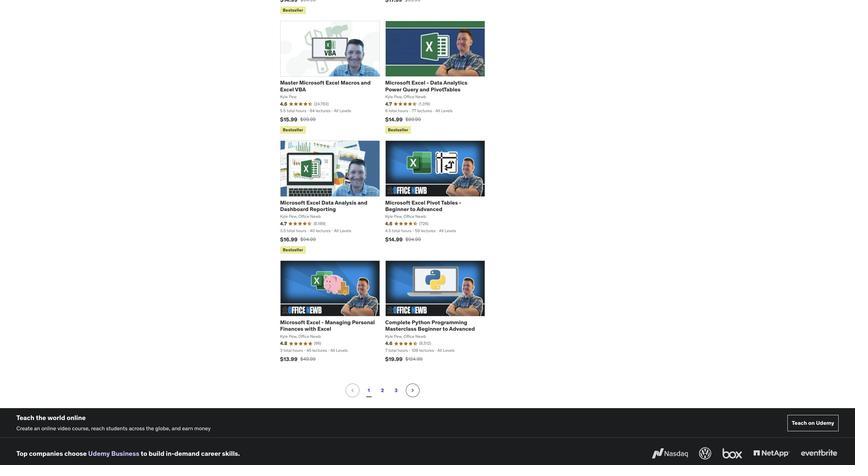 Task type: describe. For each thing, give the bounding box(es) containing it.
kyle inside microsoft excel data analysis and dashboard reporting kyle pew, office newb
[[280, 214, 288, 219]]

complete python programming masterclass beginner to advanced kyle pew, office newb
[[385, 319, 475, 339]]

analysis
[[335, 199, 357, 206]]

all levels for microsoft excel pivot tables - beginner to advanced
[[439, 228, 456, 233]]

volkswagen image
[[698, 447, 713, 462]]

pew, inside complete python programming masterclass beginner to advanced kyle pew, office newb
[[394, 334, 403, 339]]

1 horizontal spatial online
[[67, 414, 86, 422]]

to inside microsoft excel pivot tables - beginner to advanced kyle pew, office newb
[[410, 206, 416, 213]]

45 lectures
[[307, 348, 327, 353]]

109
[[412, 348, 418, 353]]

$94.99 for $14.99
[[405, 236, 421, 243]]

complete
[[385, 319, 411, 326]]

teach the world online create an online video course, reach students across the globe, and earn money
[[16, 414, 211, 432]]

money
[[194, 425, 211, 432]]

choose
[[64, 450, 87, 458]]

lectures for complete python programming masterclass beginner to advanced
[[419, 348, 434, 353]]

course,
[[72, 425, 90, 432]]

pew, inside microsoft excel data analysis and dashboard reporting kyle pew, office newb
[[289, 214, 298, 219]]

all levels for microsoft excel - data analytics power query and pivottables
[[436, 108, 453, 113]]

4.6 for complete python programming masterclass beginner to advanced
[[385, 341, 393, 347]]

59 lectures
[[415, 228, 436, 233]]

total for microsoft excel - managing personal finances with excel
[[283, 348, 292, 353]]

programming
[[432, 319, 467, 326]]

skills.
[[222, 450, 240, 458]]

lectures for master microsoft excel macros and excel vba
[[316, 108, 331, 113]]

hours for complete python programming masterclass beginner to advanced
[[398, 348, 408, 353]]

40 lectures
[[310, 228, 331, 233]]

master microsoft excel macros and excel vba kyle pew
[[280, 79, 371, 99]]

vba
[[295, 86, 306, 93]]

next page image
[[409, 387, 416, 394]]

advanced inside complete python programming masterclass beginner to advanced kyle pew, office newb
[[449, 326, 475, 333]]

59
[[415, 228, 420, 233]]

data inside 'microsoft excel - data analytics power query and pivottables kyle pew, office newb'
[[430, 79, 442, 86]]

on
[[808, 420, 815, 427]]

0 horizontal spatial the
[[36, 414, 46, 422]]

(8,512)
[[419, 341, 431, 346]]

excel inside 'microsoft excel - data analytics power query and pivottables kyle pew, office newb'
[[412, 79, 425, 86]]

reach
[[91, 425, 105, 432]]

3 total hours
[[280, 348, 303, 353]]

1 link
[[362, 384, 376, 398]]

finances
[[280, 326, 303, 333]]

$15.99 $99.99
[[280, 116, 316, 123]]

$14.99 $89.99
[[385, 116, 421, 123]]

companies
[[29, 450, 63, 458]]

to for complete python programming masterclass beginner to advanced kyle pew, office newb
[[443, 326, 448, 333]]

office inside microsoft excel data analysis and dashboard reporting kyle pew, office newb
[[298, 214, 309, 219]]

7
[[385, 348, 388, 353]]

45
[[307, 348, 311, 353]]

6
[[385, 108, 388, 113]]

4.6 for microsoft excel pivot tables - beginner to advanced
[[385, 221, 393, 227]]

77 lectures
[[412, 108, 432, 113]]

lectures for microsoft excel pivot tables - beginner to advanced
[[421, 228, 436, 233]]

and inside teach the world online create an online video course, reach students across the globe, and earn money
[[172, 425, 181, 432]]

microsoft excel - data analytics power query and pivottables kyle pew, office newb
[[385, 79, 468, 99]]

newb inside complete python programming masterclass beginner to advanced kyle pew, office newb
[[415, 334, 426, 339]]

kyle inside microsoft excel pivot tables - beginner to advanced kyle pew, office newb
[[385, 214, 393, 219]]

$94.99 for $16.99
[[300, 236, 316, 243]]

eventbrite image
[[800, 447, 839, 462]]

40
[[310, 228, 315, 233]]

newb inside microsoft excel pivot tables - beginner to advanced kyle pew, office newb
[[415, 214, 426, 219]]

total for master microsoft excel macros and excel vba
[[287, 108, 295, 113]]

demand
[[174, 450, 200, 458]]

$19.99
[[385, 356, 403, 363]]

with
[[305, 326, 316, 333]]

levels for complete python programming masterclass beginner to advanced
[[443, 348, 455, 353]]

data inside microsoft excel data analysis and dashboard reporting kyle pew, office newb
[[322, 199, 334, 206]]

query
[[403, 86, 419, 93]]

(8,189)
[[314, 221, 326, 226]]

$19.99 $124.99
[[385, 356, 423, 363]]

$99.99
[[300, 116, 316, 123]]

business
[[111, 450, 139, 458]]

hours for master microsoft excel macros and excel vba
[[296, 108, 306, 113]]

$89.99
[[405, 116, 421, 123]]

$15.99
[[280, 116, 297, 123]]

all levels for complete python programming masterclass beginner to advanced
[[438, 348, 455, 353]]

6 total hours
[[385, 108, 408, 113]]

(726)
[[419, 221, 429, 226]]

levels for microsoft excel pivot tables - beginner to advanced
[[445, 228, 456, 233]]

newb inside 'microsoft excel - data analytics power query and pivottables kyle pew, office newb'
[[415, 94, 426, 99]]

4.5 total hours
[[385, 228, 412, 233]]

build
[[149, 450, 164, 458]]

hours for microsoft excel pivot tables - beginner to advanced
[[401, 228, 412, 233]]

3 link
[[389, 384, 403, 398]]

5.5
[[280, 108, 286, 113]]

office inside microsoft excel - managing personal finances with excel kyle pew, office newb
[[298, 334, 309, 339]]

teach for the
[[16, 414, 34, 422]]

96 reviews element
[[314, 341, 321, 347]]

4.5
[[385, 228, 391, 233]]

(24,763)
[[314, 101, 329, 106]]

levels for microsoft excel data analysis and dashboard reporting
[[340, 228, 351, 233]]

1319 reviews element
[[419, 101, 430, 107]]

4.7 for dashboard
[[280, 221, 287, 227]]

earn
[[182, 425, 193, 432]]

pew
[[289, 94, 297, 99]]

excel inside microsoft excel pivot tables - beginner to advanced kyle pew, office newb
[[412, 199, 425, 206]]

$16.99
[[280, 236, 298, 243]]

all levels for master microsoft excel macros and excel vba
[[334, 108, 351, 113]]

world
[[48, 414, 65, 422]]

excel inside microsoft excel data analysis and dashboard reporting kyle pew, office newb
[[306, 199, 320, 206]]

$124.99
[[405, 356, 423, 363]]

- inside microsoft excel pivot tables - beginner to advanced kyle pew, office newb
[[459, 199, 461, 206]]

beginner inside microsoft excel pivot tables - beginner to advanced kyle pew, office newb
[[385, 206, 409, 213]]

microsoft excel pivot tables - beginner to advanced link
[[385, 199, 461, 213]]

8189 reviews element
[[314, 221, 326, 227]]

students
[[106, 425, 128, 432]]

4.8
[[280, 341, 287, 347]]

microsoft for finances
[[280, 319, 305, 326]]

power
[[385, 86, 402, 93]]

microsoft excel data analysis and dashboard reporting kyle pew, office newb
[[280, 199, 367, 219]]

hours for microsoft excel data analysis and dashboard reporting
[[296, 228, 306, 233]]

microsoft excel data analysis and dashboard reporting link
[[280, 199, 367, 213]]

lectures for microsoft excel - data analytics power query and pivottables
[[417, 108, 432, 113]]

levels for microsoft excel - data analytics power query and pivottables
[[441, 108, 453, 113]]

kyle inside microsoft excel - managing personal finances with excel kyle pew, office newb
[[280, 334, 288, 339]]

(1,319)
[[419, 101, 430, 106]]

3 for 3
[[395, 388, 398, 394]]

kyle inside complete python programming masterclass beginner to advanced kyle pew, office newb
[[385, 334, 393, 339]]

microsoft excel - managing personal finances with excel link
[[280, 319, 375, 333]]

udemy business link
[[88, 450, 139, 458]]

microsoft excel - data analytics power query and pivottables link
[[385, 79, 468, 93]]

3 for 3 total hours
[[280, 348, 283, 353]]

macros
[[341, 79, 360, 86]]



Task type: locate. For each thing, give the bounding box(es) containing it.
pew, inside 'microsoft excel - data analytics power query and pivottables kyle pew, office newb'
[[394, 94, 403, 99]]

0 horizontal spatial online
[[41, 425, 56, 432]]

lectures down 8189 reviews element
[[316, 228, 331, 233]]

kyle down the power
[[385, 94, 393, 99]]

3.5 total hours
[[280, 228, 306, 233]]

all levels right 40 lectures
[[334, 228, 351, 233]]

4.6 up 5.5
[[280, 101, 287, 107]]

1 horizontal spatial beginner
[[418, 326, 441, 333]]

0 horizontal spatial data
[[322, 199, 334, 206]]

$94.99 down the 59
[[405, 236, 421, 243]]

0 vertical spatial data
[[430, 79, 442, 86]]

1 vertical spatial the
[[146, 425, 154, 432]]

- right with
[[322, 319, 324, 326]]

5.5 total hours
[[280, 108, 306, 113]]

hours up "$15.99 $99.99"
[[296, 108, 306, 113]]

total right the 3.5
[[287, 228, 295, 233]]

and right 'macros' at the left of page
[[361, 79, 371, 86]]

pew, inside microsoft excel - managing personal finances with excel kyle pew, office newb
[[289, 334, 298, 339]]

levels right 64 lectures
[[340, 108, 351, 113]]

0 horizontal spatial $94.99
[[300, 236, 316, 243]]

0 vertical spatial -
[[427, 79, 429, 86]]

$94.99
[[300, 236, 316, 243], [405, 236, 421, 243]]

4.6 up 7
[[385, 341, 393, 347]]

2 vertical spatial 4.6
[[385, 341, 393, 347]]

create
[[16, 425, 33, 432]]

0 vertical spatial beginner
[[385, 206, 409, 213]]

office down query
[[404, 94, 414, 99]]

all levels right "109 lectures"
[[438, 348, 455, 353]]

microsoft up the 6 total hours
[[385, 79, 410, 86]]

kyle
[[280, 94, 288, 99], [385, 94, 393, 99], [280, 214, 288, 219], [385, 214, 393, 219], [280, 334, 288, 339], [385, 334, 393, 339]]

advanced
[[417, 206, 443, 213], [449, 326, 475, 333]]

master
[[280, 79, 298, 86]]

levels down 'pivottables'
[[441, 108, 453, 113]]

kyle down the masterclass
[[385, 334, 393, 339]]

2 link
[[376, 384, 389, 398]]

lectures down 726 reviews element
[[421, 228, 436, 233]]

4.6 for master microsoft excel macros and excel vba
[[280, 101, 287, 107]]

1 vertical spatial data
[[322, 199, 334, 206]]

1 vertical spatial to
[[443, 326, 448, 333]]

0 vertical spatial udemy
[[816, 420, 834, 427]]

office inside microsoft excel pivot tables - beginner to advanced kyle pew, office newb
[[404, 214, 414, 219]]

all right 77 lectures
[[436, 108, 440, 113]]

1 vertical spatial $14.99
[[385, 236, 403, 243]]

kyle down dashboard
[[280, 214, 288, 219]]

24763 reviews element
[[314, 101, 329, 107]]

$14.99 for microsoft excel - data analytics power query and pivottables
[[385, 116, 403, 123]]

$14.99 for microsoft excel pivot tables - beginner to advanced
[[385, 236, 403, 243]]

office inside complete python programming masterclass beginner to advanced kyle pew, office newb
[[404, 334, 414, 339]]

reporting
[[310, 206, 336, 213]]

$94.99 down 40
[[300, 236, 316, 243]]

to
[[410, 206, 416, 213], [443, 326, 448, 333], [141, 450, 147, 458]]

pew, down the masterclass
[[394, 334, 403, 339]]

$14.99 $94.99
[[385, 236, 421, 243]]

726 reviews element
[[419, 221, 429, 227]]

$13.99 $49.99
[[280, 356, 316, 363]]

lectures down 24763 reviews "element"
[[316, 108, 331, 113]]

and right analysis
[[358, 199, 367, 206]]

pew, down finances
[[289, 334, 298, 339]]

bestseller for microsoft excel data analysis and dashboard reporting
[[283, 247, 303, 252]]

hours up $16.99 $94.99
[[296, 228, 306, 233]]

teach inside teach the world online create an online video course, reach students across the globe, and earn money
[[16, 414, 34, 422]]

0 horizontal spatial 3
[[280, 348, 283, 353]]

excel left pivot
[[412, 199, 425, 206]]

total right 7
[[388, 348, 397, 353]]

1 horizontal spatial $94.99
[[405, 236, 421, 243]]

and inside 'microsoft excel - data analytics power query and pivottables kyle pew, office newb'
[[420, 86, 430, 93]]

top companies choose udemy business to build in-demand career skills.
[[16, 450, 240, 458]]

an
[[34, 425, 40, 432]]

levels right 59 lectures
[[445, 228, 456, 233]]

excel up (1,319)
[[412, 79, 425, 86]]

hours up $14.99 $94.99
[[401, 228, 412, 233]]

office inside 'microsoft excel - data analytics power query and pivottables kyle pew, office newb'
[[404, 94, 414, 99]]

1 $14.99 from the top
[[385, 116, 403, 123]]

data left analytics
[[430, 79, 442, 86]]

and right query
[[420, 86, 430, 93]]

$16.99 $94.99
[[280, 236, 316, 243]]

lectures down 8512 reviews element
[[419, 348, 434, 353]]

career
[[201, 450, 221, 458]]

newb up (1,319)
[[415, 94, 426, 99]]

all levels down 'pivottables'
[[436, 108, 453, 113]]

bestseller for microsoft excel - data analytics power query and pivottables
[[388, 127, 408, 133]]

across
[[129, 425, 145, 432]]

all for complete python programming masterclass beginner to advanced
[[438, 348, 442, 353]]

python
[[412, 319, 430, 326]]

box image
[[721, 447, 744, 462]]

0 vertical spatial the
[[36, 414, 46, 422]]

64
[[310, 108, 315, 113]]

excel up (96)
[[306, 319, 320, 326]]

newb up (96)
[[310, 334, 321, 339]]

2 vertical spatial -
[[322, 319, 324, 326]]

1 horizontal spatial advanced
[[449, 326, 475, 333]]

total
[[287, 108, 295, 113], [389, 108, 397, 113], [287, 228, 295, 233], [392, 228, 400, 233], [283, 348, 292, 353], [388, 348, 397, 353]]

all for microsoft excel data analysis and dashboard reporting
[[334, 228, 339, 233]]

hours
[[296, 108, 306, 113], [398, 108, 408, 113], [296, 228, 306, 233], [401, 228, 412, 233], [293, 348, 303, 353], [398, 348, 408, 353]]

to for top companies choose udemy business to build in-demand career skills.
[[141, 450, 147, 458]]

excel up (8,189)
[[306, 199, 320, 206]]

(96)
[[314, 341, 321, 346]]

$14.99 down 4.5 total hours in the left of the page
[[385, 236, 403, 243]]

hours up $13.99 $49.99
[[293, 348, 303, 353]]

- inside microsoft excel - managing personal finances with excel kyle pew, office newb
[[322, 319, 324, 326]]

lectures down 96 reviews element
[[312, 348, 327, 353]]

newb inside microsoft excel - managing personal finances with excel kyle pew, office newb
[[310, 334, 321, 339]]

beginner up 4.5 total hours in the left of the page
[[385, 206, 409, 213]]

online right an
[[41, 425, 56, 432]]

newb up (8,512)
[[415, 334, 426, 339]]

microsoft up 4.8
[[280, 319, 305, 326]]

microsoft inside master microsoft excel macros and excel vba kyle pew
[[299, 79, 324, 86]]

office down dashboard
[[298, 214, 309, 219]]

levels right 40 lectures
[[340, 228, 351, 233]]

total right 6
[[389, 108, 397, 113]]

1 horizontal spatial 3
[[395, 388, 398, 394]]

0 horizontal spatial advanced
[[417, 206, 443, 213]]

all
[[334, 108, 339, 113], [436, 108, 440, 113], [334, 228, 339, 233], [439, 228, 444, 233], [331, 348, 335, 353], [438, 348, 442, 353]]

and inside master microsoft excel macros and excel vba kyle pew
[[361, 79, 371, 86]]

- right tables
[[459, 199, 461, 206]]

and inside microsoft excel data analysis and dashboard reporting kyle pew, office newb
[[358, 199, 367, 206]]

newb inside microsoft excel data analysis and dashboard reporting kyle pew, office newb
[[310, 214, 321, 219]]

1 vertical spatial -
[[459, 199, 461, 206]]

udemy right the choose
[[88, 450, 110, 458]]

77
[[412, 108, 416, 113]]

microsoft up 3.5 total hours
[[280, 199, 305, 206]]

$13.99
[[280, 356, 298, 363]]

nasdaq image
[[650, 447, 690, 462]]

0 vertical spatial 4.6
[[280, 101, 287, 107]]

total for microsoft excel pivot tables - beginner to advanced
[[392, 228, 400, 233]]

4.7 up 6
[[385, 101, 392, 107]]

kyle left pew
[[280, 94, 288, 99]]

complete python programming masterclass beginner to advanced link
[[385, 319, 475, 333]]

previous page image
[[349, 387, 356, 394]]

master microsoft excel macros and excel vba link
[[280, 79, 371, 93]]

2 vertical spatial to
[[141, 450, 147, 458]]

0 vertical spatial 3
[[280, 348, 283, 353]]

teach up create
[[16, 414, 34, 422]]

office up 4.5 total hours in the left of the page
[[404, 214, 414, 219]]

all levels right the 45 lectures
[[331, 348, 348, 353]]

microsoft inside microsoft excel data analysis and dashboard reporting kyle pew, office newb
[[280, 199, 305, 206]]

3 down 4.8
[[280, 348, 283, 353]]

levels right the 45 lectures
[[336, 348, 348, 353]]

newb up (8,189)
[[310, 214, 321, 219]]

total for complete python programming masterclass beginner to advanced
[[388, 348, 397, 353]]

hours for microsoft excel - data analytics power query and pivottables
[[398, 108, 408, 113]]

levels right "109 lectures"
[[443, 348, 455, 353]]

bestseller for master microsoft excel macros and excel vba
[[283, 127, 303, 133]]

0 vertical spatial online
[[67, 414, 86, 422]]

teach left on
[[792, 420, 807, 427]]

microsoft right master
[[299, 79, 324, 86]]

tables
[[441, 199, 458, 206]]

masterclass
[[385, 326, 417, 333]]

1 $94.99 from the left
[[300, 236, 316, 243]]

all right 59 lectures
[[439, 228, 444, 233]]

online
[[67, 414, 86, 422], [41, 425, 56, 432]]

kyle inside 'microsoft excel - data analytics power query and pivottables kyle pew, office newb'
[[385, 94, 393, 99]]

online up course,
[[67, 414, 86, 422]]

1 vertical spatial 4.7
[[280, 221, 287, 227]]

kyle up 4.8
[[280, 334, 288, 339]]

total down 4.8
[[283, 348, 292, 353]]

1 horizontal spatial data
[[430, 79, 442, 86]]

excel up pew
[[280, 86, 294, 93]]

excel right with
[[317, 326, 331, 333]]

the up an
[[36, 414, 46, 422]]

beginner inside complete python programming masterclass beginner to advanced kyle pew, office newb
[[418, 326, 441, 333]]

7 total hours
[[385, 348, 408, 353]]

0 vertical spatial $14.99
[[385, 116, 403, 123]]

kyle inside master microsoft excel macros and excel vba kyle pew
[[280, 94, 288, 99]]

levels for master microsoft excel macros and excel vba
[[340, 108, 351, 113]]

0 horizontal spatial teach
[[16, 414, 34, 422]]

1 vertical spatial 3
[[395, 388, 398, 394]]

8512 reviews element
[[419, 341, 431, 347]]

microsoft up 4.5 total hours in the left of the page
[[385, 199, 410, 206]]

1
[[368, 388, 370, 394]]

udemy right on
[[816, 420, 834, 427]]

advanced inside microsoft excel pivot tables - beginner to advanced kyle pew, office newb
[[417, 206, 443, 213]]

- for analytics
[[427, 79, 429, 86]]

0 horizontal spatial to
[[141, 450, 147, 458]]

pew, up 4.5 total hours in the left of the page
[[394, 214, 403, 219]]

to inside complete python programming masterclass beginner to advanced kyle pew, office newb
[[443, 326, 448, 333]]

- for personal
[[322, 319, 324, 326]]

1 vertical spatial advanced
[[449, 326, 475, 333]]

1 horizontal spatial teach
[[792, 420, 807, 427]]

all right 40 lectures
[[334, 228, 339, 233]]

microsoft for power
[[385, 79, 410, 86]]

kyle up 4.5
[[385, 214, 393, 219]]

- inside 'microsoft excel - data analytics power query and pivottables kyle pew, office newb'
[[427, 79, 429, 86]]

office down with
[[298, 334, 309, 339]]

0 vertical spatial to
[[410, 206, 416, 213]]

office down the masterclass
[[404, 334, 414, 339]]

data left analysis
[[322, 199, 334, 206]]

all right 64 lectures
[[334, 108, 339, 113]]

microsoft inside 'microsoft excel - data analytics power query and pivottables kyle pew, office newb'
[[385, 79, 410, 86]]

all levels for microsoft excel data analysis and dashboard reporting
[[334, 228, 351, 233]]

lectures for microsoft excel - managing personal finances with excel
[[312, 348, 327, 353]]

personal
[[352, 319, 375, 326]]

all levels for microsoft excel - managing personal finances with excel
[[331, 348, 348, 353]]

and left earn
[[172, 425, 181, 432]]

video
[[58, 425, 71, 432]]

netapp image
[[752, 447, 791, 462]]

hours up $14.99 $89.99 in the top left of the page
[[398, 108, 408, 113]]

beginner
[[385, 206, 409, 213], [418, 326, 441, 333]]

1 vertical spatial beginner
[[418, 326, 441, 333]]

levels for microsoft excel - managing personal finances with excel
[[336, 348, 348, 353]]

0 horizontal spatial udemy
[[88, 450, 110, 458]]

pew, down the power
[[394, 94, 403, 99]]

in-
[[166, 450, 174, 458]]

$49.99
[[300, 356, 316, 363]]

1 vertical spatial udemy
[[88, 450, 110, 458]]

0 horizontal spatial 4.7
[[280, 221, 287, 227]]

3.5
[[280, 228, 286, 233]]

globe,
[[155, 425, 170, 432]]

$94.99 inside $16.99 $94.99
[[300, 236, 316, 243]]

all levels right 59 lectures
[[439, 228, 456, 233]]

0 horizontal spatial -
[[322, 319, 324, 326]]

teach on udemy
[[792, 420, 834, 427]]

office
[[404, 94, 414, 99], [298, 214, 309, 219], [404, 214, 414, 219], [298, 334, 309, 339], [404, 334, 414, 339]]

and
[[361, 79, 371, 86], [420, 86, 430, 93], [358, 199, 367, 206], [172, 425, 181, 432]]

lectures for microsoft excel data analysis and dashboard reporting
[[316, 228, 331, 233]]

beginner up (8,512)
[[418, 326, 441, 333]]

0 vertical spatial 4.7
[[385, 101, 392, 107]]

0 vertical spatial advanced
[[417, 206, 443, 213]]

4.7
[[385, 101, 392, 107], [280, 221, 287, 227]]

microsoft for beginner
[[385, 199, 410, 206]]

109 lectures
[[412, 348, 434, 353]]

all for master microsoft excel macros and excel vba
[[334, 108, 339, 113]]

4.7 for power
[[385, 101, 392, 107]]

2
[[381, 388, 384, 394]]

1 horizontal spatial the
[[146, 425, 154, 432]]

$14.99 down the 6 total hours
[[385, 116, 403, 123]]

teach
[[16, 414, 34, 422], [792, 420, 807, 427]]

hours up $19.99 $124.99
[[398, 348, 408, 353]]

pivot
[[427, 199, 440, 206]]

teach on udemy link
[[788, 415, 839, 432]]

2 horizontal spatial to
[[443, 326, 448, 333]]

teach for on
[[792, 420, 807, 427]]

pew, inside microsoft excel pivot tables - beginner to advanced kyle pew, office newb
[[394, 214, 403, 219]]

the left "globe,"
[[146, 425, 154, 432]]

1 horizontal spatial 4.7
[[385, 101, 392, 107]]

2 $14.99 from the top
[[385, 236, 403, 243]]

4.7 up the 3.5
[[280, 221, 287, 227]]

all right "109 lectures"
[[438, 348, 442, 353]]

64 lectures
[[310, 108, 331, 113]]

all right the 45 lectures
[[331, 348, 335, 353]]

newb
[[415, 94, 426, 99], [310, 214, 321, 219], [415, 214, 426, 219], [310, 334, 321, 339], [415, 334, 426, 339]]

analytics
[[444, 79, 468, 86]]

3 right 2
[[395, 388, 398, 394]]

microsoft excel pivot tables - beginner to advanced kyle pew, office newb
[[385, 199, 461, 219]]

total for microsoft excel data analysis and dashboard reporting
[[287, 228, 295, 233]]

bestseller
[[283, 7, 303, 13], [283, 127, 303, 133], [388, 127, 408, 133], [283, 247, 303, 252]]

top
[[16, 450, 28, 458]]

total right 4.5
[[392, 228, 400, 233]]

pivottables
[[431, 86, 461, 93]]

hours for microsoft excel - managing personal finances with excel
[[293, 348, 303, 353]]

pew,
[[394, 94, 403, 99], [289, 214, 298, 219], [394, 214, 403, 219], [289, 334, 298, 339], [394, 334, 403, 339]]

1 vertical spatial 4.6
[[385, 221, 393, 227]]

newb up (726)
[[415, 214, 426, 219]]

microsoft excel - managing personal finances with excel kyle pew, office newb
[[280, 319, 375, 339]]

1 horizontal spatial to
[[410, 206, 416, 213]]

1 horizontal spatial -
[[427, 79, 429, 86]]

microsoft inside microsoft excel - managing personal finances with excel kyle pew, office newb
[[280, 319, 305, 326]]

all for microsoft excel - data analytics power query and pivottables
[[436, 108, 440, 113]]

3
[[280, 348, 283, 353], [395, 388, 398, 394]]

excel left 'macros' at the left of page
[[326, 79, 339, 86]]

data
[[430, 79, 442, 86], [322, 199, 334, 206]]

pew, down dashboard
[[289, 214, 298, 219]]

2 horizontal spatial -
[[459, 199, 461, 206]]

total right 5.5
[[287, 108, 295, 113]]

managing
[[325, 319, 351, 326]]

excel
[[326, 79, 339, 86], [412, 79, 425, 86], [280, 86, 294, 93], [306, 199, 320, 206], [412, 199, 425, 206], [306, 319, 320, 326], [317, 326, 331, 333]]

- right query
[[427, 79, 429, 86]]

total for microsoft excel - data analytics power query and pivottables
[[389, 108, 397, 113]]

2 $94.99 from the left
[[405, 236, 421, 243]]

microsoft inside microsoft excel pivot tables - beginner to advanced kyle pew, office newb
[[385, 199, 410, 206]]

all levels
[[334, 108, 351, 113], [436, 108, 453, 113], [334, 228, 351, 233], [439, 228, 456, 233], [331, 348, 348, 353], [438, 348, 455, 353]]

1 horizontal spatial udemy
[[816, 420, 834, 427]]

1 vertical spatial online
[[41, 425, 56, 432]]

lectures down 1319 reviews element
[[417, 108, 432, 113]]

all for microsoft excel - managing personal finances with excel
[[331, 348, 335, 353]]

4.6 up 4.5
[[385, 221, 393, 227]]

0 horizontal spatial beginner
[[385, 206, 409, 213]]

microsoft for dashboard
[[280, 199, 305, 206]]

$94.99 inside $14.99 $94.99
[[405, 236, 421, 243]]

all levels right 64 lectures
[[334, 108, 351, 113]]

all for microsoft excel pivot tables - beginner to advanced
[[439, 228, 444, 233]]

dashboard
[[280, 206, 309, 213]]



Task type: vqa. For each thing, say whether or not it's contained in the screenshot.
lectures
yes



